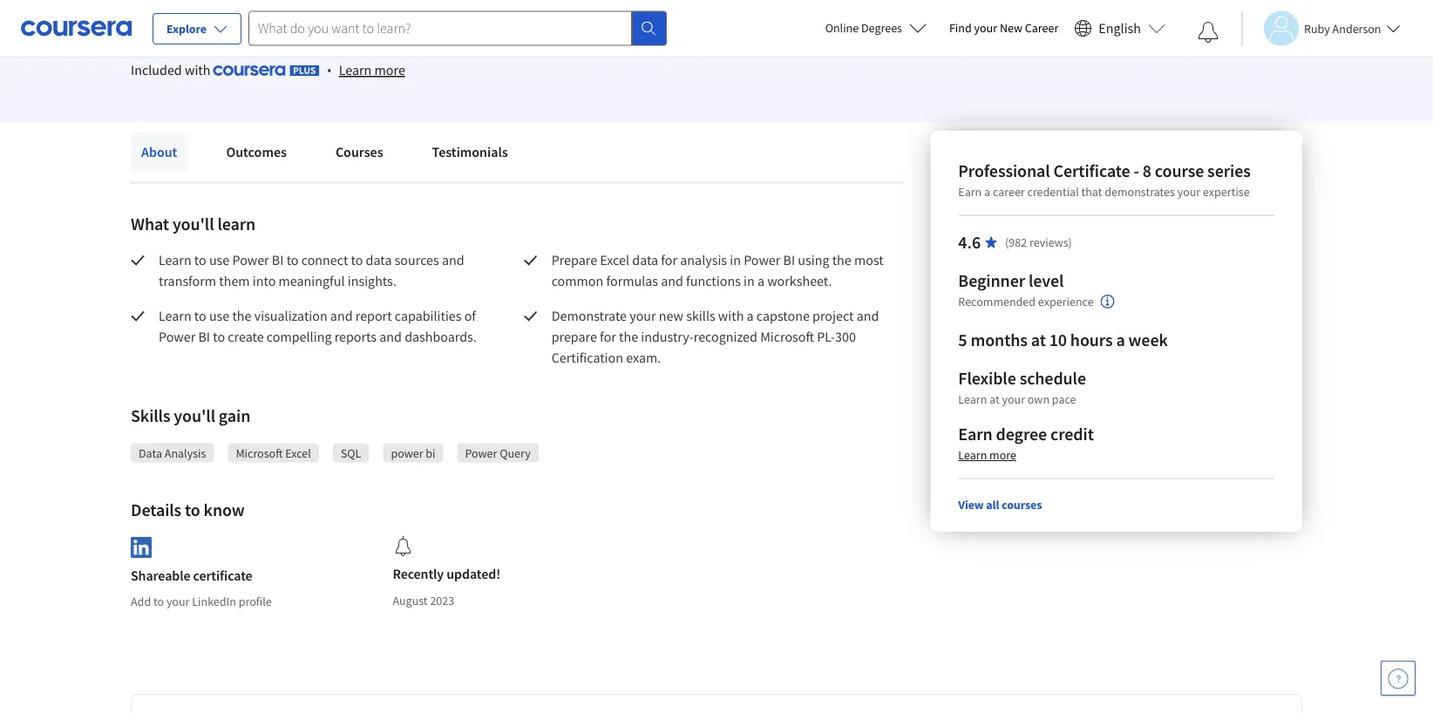 Task type: locate. For each thing, give the bounding box(es) containing it.
skills
[[687, 307, 716, 325]]

data up insights.
[[366, 252, 392, 269]]

months
[[971, 329, 1028, 351]]

0 horizontal spatial microsoft
[[236, 445, 283, 461]]

demonstrate your new skills with a capstone project and prepare for the industry-recognized microsoft pl-300 certification exam.
[[552, 307, 882, 367]]

1 horizontal spatial data
[[632, 252, 659, 269]]

0 vertical spatial use
[[209, 252, 230, 269]]

1 horizontal spatial excel
[[600, 252, 630, 269]]

the inside demonstrate your new skills with a capstone project and prepare for the industry-recognized microsoft pl-300 certification exam.
[[619, 328, 638, 346]]

0 horizontal spatial at
[[990, 392, 1000, 407]]

bi left create
[[198, 328, 210, 346]]

0 vertical spatial at
[[1031, 329, 1046, 351]]

1 vertical spatial the
[[232, 307, 252, 325]]

1 vertical spatial excel
[[285, 445, 311, 461]]

the up exam.
[[619, 328, 638, 346]]

power
[[232, 252, 269, 269], [744, 252, 781, 269], [159, 328, 196, 346], [465, 445, 497, 461]]

0 vertical spatial in
[[730, 252, 741, 269]]

1 horizontal spatial learn more link
[[959, 447, 1017, 463]]

1 horizontal spatial bi
[[272, 252, 284, 269]]

common
[[552, 273, 604, 290]]

power up into
[[232, 252, 269, 269]]

power inside learn to use power bi to connect to data sources and transform them into meaningful insights.
[[232, 252, 269, 269]]

your down shareable certificate
[[166, 594, 190, 610]]

recognized
[[694, 328, 758, 346]]

1 horizontal spatial with
[[718, 307, 744, 325]]

learn inside learn to use the visualization and report capabilities of power bi to create compelling reports and dashboards.
[[159, 307, 192, 325]]

excel up formulas
[[600, 252, 630, 269]]

certificate
[[193, 567, 253, 584]]

1 horizontal spatial in
[[744, 273, 755, 290]]

learn right •
[[339, 61, 372, 79]]

prepare excel data for analysis in power bi using the most common formulas and functions in a worksheet.
[[552, 252, 887, 290]]

0 vertical spatial earn
[[959, 184, 982, 200]]

learn inside flexible schedule learn at your own pace
[[959, 392, 987, 407]]

more down degree at the right
[[990, 447, 1017, 463]]

2 use from the top
[[209, 307, 230, 325]]

use for transform
[[209, 252, 230, 269]]

1 vertical spatial microsoft
[[236, 445, 283, 461]]

all
[[987, 497, 1000, 513]]

the inside prepare excel data for analysis in power bi using the most common formulas and functions in a worksheet.
[[833, 252, 852, 269]]

a left 'career'
[[985, 184, 991, 200]]

to left 'know'
[[185, 499, 200, 521]]

2 horizontal spatial bi
[[784, 252, 795, 269]]

2 horizontal spatial the
[[833, 252, 852, 269]]

beginner
[[959, 270, 1026, 292]]

0 horizontal spatial excel
[[285, 445, 311, 461]]

0 horizontal spatial in
[[730, 252, 741, 269]]

earn left 'career'
[[959, 184, 982, 200]]

your right find
[[975, 20, 998, 36]]

level
[[1029, 270, 1064, 292]]

1 vertical spatial more
[[990, 447, 1017, 463]]

recently updated!
[[393, 566, 501, 583]]

bi inside prepare excel data for analysis in power bi using the most common formulas and functions in a worksheet.
[[784, 252, 795, 269]]

0 vertical spatial more
[[375, 61, 405, 79]]

and right sources
[[442, 252, 464, 269]]

data up formulas
[[632, 252, 659, 269]]

1 data from the left
[[366, 252, 392, 269]]

•
[[327, 60, 332, 79]]

and right project
[[857, 307, 879, 325]]

8
[[1143, 160, 1152, 182]]

testimonials link
[[422, 133, 519, 171]]

a left week
[[1117, 329, 1126, 351]]

a
[[985, 184, 991, 200], [758, 273, 765, 290], [747, 307, 754, 325], [1117, 329, 1126, 351]]

1 horizontal spatial more
[[990, 447, 1017, 463]]

your left own on the right bottom of the page
[[1002, 392, 1026, 407]]

to right add
[[153, 594, 164, 610]]

about link
[[131, 133, 188, 171]]

add
[[131, 594, 151, 610]]

the left most
[[833, 252, 852, 269]]

in right the "functions"
[[744, 273, 755, 290]]

information about difficulty level pre-requisites. image
[[1101, 295, 1115, 309]]

about
[[141, 143, 177, 161]]

more
[[375, 61, 405, 79], [990, 447, 1017, 463]]

with inside demonstrate your new skills with a capstone project and prepare for the industry-recognized microsoft pl-300 certification exam.
[[718, 307, 744, 325]]

bi up worksheet.
[[784, 252, 795, 269]]

for down demonstrate
[[600, 328, 616, 346]]

use inside learn to use the visualization and report capabilities of power bi to create compelling reports and dashboards.
[[209, 307, 230, 325]]

bi
[[272, 252, 284, 269], [784, 252, 795, 269], [198, 328, 210, 346]]

use up them
[[209, 252, 230, 269]]

1 horizontal spatial the
[[619, 328, 638, 346]]

2 earn from the top
[[959, 423, 993, 445]]

flexible schedule learn at your own pace
[[959, 368, 1087, 407]]

excel inside prepare excel data for analysis in power bi using the most common formulas and functions in a worksheet.
[[600, 252, 630, 269]]

0 vertical spatial excel
[[600, 252, 630, 269]]

1 horizontal spatial microsoft
[[761, 328, 814, 346]]

power up worksheet.
[[744, 252, 781, 269]]

what
[[131, 213, 169, 235]]

with up recognized
[[718, 307, 744, 325]]

analysis
[[680, 252, 727, 269]]

earn inside professional certificate - 8 course series earn a career credential that demonstrates your expertise
[[959, 184, 982, 200]]

and
[[442, 252, 464, 269], [661, 273, 684, 290], [330, 307, 353, 325], [857, 307, 879, 325], [380, 328, 402, 346]]

dashboards.
[[405, 328, 477, 346]]

0 horizontal spatial for
[[600, 328, 616, 346]]

learn more link down degree at the right
[[959, 447, 1017, 463]]

report
[[356, 307, 392, 325]]

prepare
[[552, 252, 597, 269]]

0 horizontal spatial the
[[232, 307, 252, 325]]

1 horizontal spatial for
[[661, 252, 678, 269]]

details
[[131, 499, 182, 521]]

the
[[833, 252, 852, 269], [232, 307, 252, 325], [619, 328, 638, 346]]

capabilities
[[395, 307, 462, 325]]

use
[[209, 252, 230, 269], [209, 307, 230, 325]]

your down course
[[1178, 184, 1201, 200]]

courses link
[[325, 133, 394, 171]]

for left analysis
[[661, 252, 678, 269]]

show notifications image
[[1198, 22, 1219, 43]]

earn left degree at the right
[[959, 423, 993, 445]]

you'll left learn
[[173, 213, 214, 235]]

in up the "functions"
[[730, 252, 741, 269]]

learn more link for learn
[[339, 59, 405, 81]]

a left worksheet.
[[758, 273, 765, 290]]

to up insights.
[[351, 252, 363, 269]]

at down flexible
[[990, 392, 1000, 407]]

1 vertical spatial earn
[[959, 423, 993, 445]]

What do you want to learn? text field
[[249, 11, 632, 46]]

for
[[661, 252, 678, 269], [600, 328, 616, 346]]

0 horizontal spatial bi
[[198, 328, 210, 346]]

excel left the sql
[[285, 445, 311, 461]]

capstone
[[757, 307, 810, 325]]

and up new
[[661, 273, 684, 290]]

0 horizontal spatial more
[[375, 61, 405, 79]]

insights.
[[348, 273, 397, 290]]

0 horizontal spatial data
[[366, 252, 392, 269]]

in
[[730, 252, 741, 269], [744, 273, 755, 290]]

1 use from the top
[[209, 252, 230, 269]]

course
[[1155, 160, 1205, 182]]

2 data from the left
[[632, 252, 659, 269]]

and inside learn to use power bi to connect to data sources and transform them into meaningful insights.
[[442, 252, 464, 269]]

earn degree credit learn more
[[959, 423, 1094, 463]]

explore button
[[153, 13, 242, 44]]

analysis
[[165, 445, 206, 461]]

details to know
[[131, 499, 245, 521]]

your left new
[[630, 307, 656, 325]]

learn more link right •
[[339, 59, 405, 81]]

1 vertical spatial learn more link
[[959, 447, 1017, 463]]

demonstrate
[[552, 307, 627, 325]]

more inside earn degree credit learn more
[[990, 447, 1017, 463]]

worksheet.
[[768, 273, 832, 290]]

excel
[[600, 252, 630, 269], [285, 445, 311, 461]]

transform
[[159, 273, 216, 290]]

data inside prepare excel data for analysis in power bi using the most common formulas and functions in a worksheet.
[[632, 252, 659, 269]]

1 vertical spatial for
[[600, 328, 616, 346]]

flexible
[[959, 368, 1017, 389]]

0 vertical spatial microsoft
[[761, 328, 814, 346]]

learn
[[217, 213, 256, 235]]

own
[[1028, 392, 1050, 407]]

you'll
[[173, 213, 214, 235], [174, 405, 215, 426]]

courses
[[336, 143, 383, 161]]

1 vertical spatial with
[[718, 307, 744, 325]]

visualization
[[254, 307, 328, 325]]

learn down flexible
[[959, 392, 987, 407]]

(982 reviews)
[[1006, 235, 1073, 250]]

skills
[[131, 405, 170, 426]]

learn up view
[[959, 447, 987, 463]]

at left 10
[[1031, 329, 1046, 351]]

experience
[[1039, 294, 1094, 310]]

microsoft down gain
[[236, 445, 283, 461]]

learn down transform
[[159, 307, 192, 325]]

power inside prepare excel data for analysis in power bi using the most common formulas and functions in a worksheet.
[[744, 252, 781, 269]]

credential
[[1028, 184, 1079, 200]]

use inside learn to use power bi to connect to data sources and transform them into meaningful insights.
[[209, 252, 230, 269]]

reports
[[335, 328, 377, 346]]

meaningful
[[279, 273, 345, 290]]

2 vertical spatial the
[[619, 328, 638, 346]]

coursera plus image
[[213, 65, 320, 76]]

sources
[[395, 252, 439, 269]]

1 earn from the top
[[959, 184, 982, 200]]

excel for microsoft
[[285, 445, 311, 461]]

1 vertical spatial in
[[744, 273, 755, 290]]

1 vertical spatial use
[[209, 307, 230, 325]]

learn
[[339, 61, 372, 79], [159, 252, 192, 269], [159, 307, 192, 325], [959, 392, 987, 407], [959, 447, 987, 463]]

learn inside '• learn more'
[[339, 61, 372, 79]]

use up create
[[209, 307, 230, 325]]

for inside demonstrate your new skills with a capstone project and prepare for the industry-recognized microsoft pl-300 certification exam.
[[600, 328, 616, 346]]

power down transform
[[159, 328, 196, 346]]

a up recognized
[[747, 307, 754, 325]]

using
[[798, 252, 830, 269]]

0 vertical spatial you'll
[[173, 213, 214, 235]]

with down explore 'dropdown button'
[[185, 61, 211, 79]]

0 horizontal spatial with
[[185, 61, 211, 79]]

learn up transform
[[159, 252, 192, 269]]

1 vertical spatial you'll
[[174, 405, 215, 426]]

microsoft down capstone
[[761, 328, 814, 346]]

online degrees button
[[812, 9, 941, 47]]

1 vertical spatial at
[[990, 392, 1000, 407]]

you'll up the analysis
[[174, 405, 215, 426]]

data
[[366, 252, 392, 269], [632, 252, 659, 269]]

bi inside learn to use the visualization and report capabilities of power bi to create compelling reports and dashboards.
[[198, 328, 210, 346]]

microsoft excel
[[236, 445, 311, 461]]

bi up into
[[272, 252, 284, 269]]

0 vertical spatial learn more link
[[339, 59, 405, 81]]

more right •
[[375, 61, 405, 79]]

0 vertical spatial the
[[833, 252, 852, 269]]

functions
[[686, 273, 741, 290]]

find your new career link
[[941, 17, 1068, 39]]

courses
[[1002, 497, 1042, 513]]

the up create
[[232, 307, 252, 325]]

recommended
[[959, 294, 1036, 310]]

0 vertical spatial for
[[661, 252, 678, 269]]

to
[[194, 252, 206, 269], [287, 252, 299, 269], [351, 252, 363, 269], [194, 307, 206, 325], [213, 328, 225, 346], [185, 499, 200, 521], [153, 594, 164, 610]]

industry-
[[641, 328, 694, 346]]

at inside flexible schedule learn at your own pace
[[990, 392, 1000, 407]]

english
[[1099, 20, 1142, 37]]

0 horizontal spatial learn more link
[[339, 59, 405, 81]]

None search field
[[249, 11, 667, 46]]

data
[[139, 445, 162, 461]]

find your new career
[[950, 20, 1059, 36]]



Task type: vqa. For each thing, say whether or not it's contained in the screenshot.
Excel within the Prepare Excel data for analysis in Power BI using the most common formulas and functions in a worksheet.
yes



Task type: describe. For each thing, give the bounding box(es) containing it.
exam.
[[626, 349, 661, 367]]

use for to
[[209, 307, 230, 325]]

connect
[[301, 252, 348, 269]]

prepare
[[552, 328, 597, 346]]

data analysis
[[139, 445, 206, 461]]

a inside prepare excel data for analysis in power bi using the most common formulas and functions in a worksheet.
[[758, 273, 765, 290]]

you'll for skills
[[174, 405, 215, 426]]

power left query
[[465, 445, 497, 461]]

ruby anderson
[[1305, 20, 1382, 36]]

sql
[[341, 445, 361, 461]]

explore
[[167, 21, 207, 37]]

career
[[1025, 20, 1059, 36]]

online degrees
[[826, 20, 903, 36]]

data inside learn to use power bi to connect to data sources and transform them into meaningful insights.
[[366, 252, 392, 269]]

professional
[[959, 160, 1050, 182]]

the inside learn to use the visualization and report capabilities of power bi to create compelling reports and dashboards.
[[232, 307, 252, 325]]

learn to use the visualization and report capabilities of power bi to create compelling reports and dashboards.
[[159, 307, 482, 346]]

anderson
[[1333, 20, 1382, 36]]

learn more link for degree
[[959, 447, 1017, 463]]

a inside professional certificate - 8 course series earn a career credential that demonstrates your expertise
[[985, 184, 991, 200]]

included
[[131, 61, 182, 79]]

power inside learn to use the visualization and report capabilities of power bi to create compelling reports and dashboards.
[[159, 328, 196, 346]]

certificate
[[1054, 160, 1131, 182]]

reviews)
[[1030, 235, 1073, 250]]

5
[[959, 329, 968, 351]]

schedule
[[1020, 368, 1087, 389]]

more inside '• learn more'
[[375, 61, 405, 79]]

degrees
[[862, 20, 903, 36]]

ruby anderson button
[[1242, 11, 1401, 46]]

create
[[228, 328, 264, 346]]

hours
[[1071, 329, 1113, 351]]

shareable
[[131, 567, 190, 584]]

certification
[[552, 349, 624, 367]]

demonstrates
[[1105, 184, 1175, 200]]

series
[[1208, 160, 1251, 182]]

power bi
[[391, 445, 436, 461]]

testimonials
[[432, 143, 508, 161]]

project
[[813, 307, 854, 325]]

bi inside learn to use power bi to connect to data sources and transform them into meaningful insights.
[[272, 252, 284, 269]]

power
[[391, 445, 423, 461]]

pl-
[[817, 328, 836, 346]]

skills you'll gain
[[131, 405, 251, 426]]

recommended experience
[[959, 294, 1094, 310]]

shareable certificate
[[131, 567, 253, 584]]

coursera image
[[21, 14, 132, 42]]

add to your linkedin profile
[[131, 594, 272, 610]]

beginner level
[[959, 270, 1064, 292]]

to up 'meaningful' at the left top
[[287, 252, 299, 269]]

• learn more
[[327, 60, 405, 79]]

degree
[[996, 423, 1047, 445]]

to up transform
[[194, 252, 206, 269]]

ruby
[[1305, 20, 1331, 36]]

microsoft inside demonstrate your new skills with a capstone project and prepare for the industry-recognized microsoft pl-300 certification exam.
[[761, 328, 814, 346]]

1 horizontal spatial at
[[1031, 329, 1046, 351]]

into
[[253, 273, 276, 290]]

5 months at 10 hours a week
[[959, 329, 1168, 351]]

outcomes link
[[216, 133, 297, 171]]

2023
[[430, 593, 455, 608]]

online
[[826, 20, 859, 36]]

compelling
[[267, 328, 332, 346]]

most
[[855, 252, 884, 269]]

of
[[465, 307, 476, 325]]

view all courses link
[[959, 497, 1042, 513]]

your inside professional certificate - 8 course series earn a career credential that demonstrates your expertise
[[1178, 184, 1201, 200]]

10
[[1050, 329, 1067, 351]]

included with
[[131, 61, 213, 79]]

august
[[393, 593, 428, 608]]

your inside demonstrate your new skills with a capstone project and prepare for the industry-recognized microsoft pl-300 certification exam.
[[630, 307, 656, 325]]

earn inside earn degree credit learn more
[[959, 423, 993, 445]]

professional certificate - 8 course series earn a career credential that demonstrates your expertise
[[959, 160, 1251, 200]]

updated!
[[447, 566, 501, 583]]

learn to use power bi to connect to data sources and transform them into meaningful insights.
[[159, 252, 467, 290]]

outcomes
[[226, 143, 287, 161]]

0 vertical spatial with
[[185, 61, 211, 79]]

learn inside earn degree credit learn more
[[959, 447, 987, 463]]

and inside demonstrate your new skills with a capstone project and prepare for the industry-recognized microsoft pl-300 certification exam.
[[857, 307, 879, 325]]

august 2023
[[393, 593, 455, 608]]

a inside demonstrate your new skills with a capstone project and prepare for the industry-recognized microsoft pl-300 certification exam.
[[747, 307, 754, 325]]

your inside flexible schedule learn at your own pace
[[1002, 392, 1026, 407]]

that
[[1082, 184, 1103, 200]]

and inside prepare excel data for analysis in power bi using the most common formulas and functions in a worksheet.
[[661, 273, 684, 290]]

and down the report
[[380, 328, 402, 346]]

profile
[[239, 594, 272, 610]]

excel for prepare
[[600, 252, 630, 269]]

find
[[950, 20, 972, 36]]

(982
[[1006, 235, 1027, 250]]

pace
[[1052, 392, 1077, 407]]

them
[[219, 273, 250, 290]]

new
[[1000, 20, 1023, 36]]

expertise
[[1203, 184, 1250, 200]]

to left create
[[213, 328, 225, 346]]

and up reports
[[330, 307, 353, 325]]

learn inside learn to use power bi to connect to data sources and transform them into meaningful insights.
[[159, 252, 192, 269]]

to down transform
[[194, 307, 206, 325]]

credit
[[1051, 423, 1094, 445]]

help center image
[[1388, 668, 1409, 689]]

for inside prepare excel data for analysis in power bi using the most common formulas and functions in a worksheet.
[[661, 252, 678, 269]]

-
[[1134, 160, 1140, 182]]

you'll for what
[[173, 213, 214, 235]]



